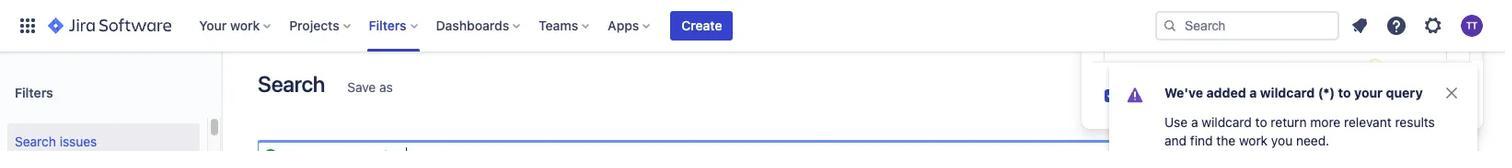 Task type: vqa. For each thing, say whether or not it's contained in the screenshot.
the right 'list'
no



Task type: describe. For each thing, give the bounding box(es) containing it.
notifications image
[[1349, 15, 1371, 37]]

export
[[1393, 80, 1432, 96]]

your profile and settings image
[[1462, 15, 1484, 37]]

find
[[1191, 133, 1214, 148]]

issue
[[1219, 88, 1250, 103]]

search for search issues
[[15, 133, 56, 149]]

create button inside primary element
[[671, 11, 734, 41]]

wildcard inside use a wildcard to return more relevant results and find the work you need.
[[1202, 114, 1253, 130]]

open in microsoft excel image
[[1204, 80, 1219, 95]]

save
[[347, 79, 376, 95]]

banner containing apps
[[0, 0, 1506, 52]]

share link
[[1274, 74, 1352, 103]]

italic ⌘i image
[[1202, 4, 1224, 26]]

use
[[1165, 114, 1188, 130]]

search issues
[[15, 133, 97, 149]]

a inside use a wildcard to return more relevant results and find the work you need.
[[1192, 114, 1199, 130]]

2 horizontal spatial create
[[1414, 88, 1454, 103]]

bold ⌘b image
[[1180, 4, 1202, 26]]

apps
[[608, 18, 640, 33]]

1 vertical spatial create button
[[1403, 81, 1465, 111]]

search image
[[1163, 18, 1178, 33]]

we've added a wildcard (*) to your query
[[1165, 85, 1424, 100]]

export button
[[1359, 74, 1441, 103]]

Description - Main content area, start typing to enter text. text field
[[1131, 56, 1421, 78]]

as
[[380, 79, 393, 95]]

more
[[1311, 114, 1341, 130]]

appswitcher icon image
[[17, 15, 39, 37]]

need.
[[1297, 133, 1330, 148]]

(*)
[[1319, 85, 1336, 100]]

query
[[1387, 85, 1424, 100]]

1 horizontal spatial create
[[1126, 88, 1166, 103]]

issues
[[60, 133, 97, 149]]

search issues link
[[7, 123, 200, 151]]

create inside primary element
[[682, 18, 723, 33]]

create another issue
[[1126, 88, 1250, 103]]

1 horizontal spatial to
[[1339, 85, 1352, 100]]

return
[[1271, 114, 1307, 130]]

0 vertical spatial wildcard
[[1261, 85, 1316, 100]]



Task type: locate. For each thing, give the bounding box(es) containing it.
we've
[[1165, 85, 1204, 100]]

you
[[1272, 133, 1293, 148]]

1 vertical spatial to
[[1256, 114, 1268, 130]]

0 horizontal spatial wildcard
[[1202, 114, 1253, 130]]

a right use
[[1192, 114, 1199, 130]]

None text field
[[258, 142, 1246, 151]]

create up use
[[1126, 88, 1166, 103]]

open in google sheets image
[[1243, 80, 1258, 95]]

share
[[1309, 80, 1343, 96]]

a right issue
[[1250, 85, 1258, 100]]

1 vertical spatial a
[[1192, 114, 1199, 130]]

help image
[[1386, 15, 1408, 37]]

create right apps dropdown button
[[682, 18, 723, 33]]

primary element
[[11, 0, 1156, 52]]

search for search
[[258, 71, 325, 97]]

create button
[[671, 11, 734, 41], [1403, 81, 1465, 111]]

another
[[1170, 88, 1215, 103]]

create up "results"
[[1414, 88, 1454, 103]]

use a wildcard to return more relevant results and find the work you need.
[[1165, 114, 1436, 148]]

0 vertical spatial a
[[1250, 85, 1258, 100]]

1 horizontal spatial search
[[258, 71, 325, 97]]

search
[[258, 71, 325, 97], [15, 133, 56, 149]]

relevant
[[1345, 114, 1392, 130]]

1 vertical spatial search
[[15, 133, 56, 149]]

search left the 'issues'
[[15, 133, 56, 149]]

1 horizontal spatial wildcard
[[1261, 85, 1316, 100]]

search issues group
[[7, 118, 200, 151]]

wildcard down description - main content area, start typing to enter text. text box
[[1261, 85, 1316, 100]]

1 vertical spatial wildcard
[[1202, 114, 1253, 130]]

0 horizontal spatial to
[[1256, 114, 1268, 130]]

save as
[[347, 79, 393, 95]]

0 horizontal spatial a
[[1192, 114, 1199, 130]]

save as button
[[338, 73, 402, 102]]

settings image
[[1423, 15, 1445, 37]]

results
[[1396, 114, 1436, 130]]

added
[[1207, 85, 1247, 100]]

0 vertical spatial search
[[258, 71, 325, 97]]

search left save
[[258, 71, 325, 97]]

and
[[1165, 133, 1187, 148]]

to inside use a wildcard to return more relevant results and find the work you need.
[[1256, 114, 1268, 130]]

work
[[1240, 133, 1268, 148]]

Search field
[[1156, 11, 1340, 41]]

0 horizontal spatial create
[[682, 18, 723, 33]]

banner
[[0, 0, 1506, 52]]

create button up "results"
[[1403, 81, 1465, 111]]

wildcard up the at the bottom right of the page
[[1202, 114, 1253, 130]]

search inside 'group'
[[15, 133, 56, 149]]

1 horizontal spatial create button
[[1403, 81, 1465, 111]]

wildcard
[[1261, 85, 1316, 100], [1202, 114, 1253, 130]]

0 horizontal spatial search
[[15, 133, 56, 149]]

your
[[1355, 85, 1384, 100]]

create button right apps dropdown button
[[671, 11, 734, 41]]

to right (*)
[[1339, 85, 1352, 100]]

1 horizontal spatial a
[[1250, 85, 1258, 100]]

apps button
[[603, 11, 658, 41]]

to up work
[[1256, 114, 1268, 130]]

create
[[682, 18, 723, 33], [1126, 88, 1166, 103], [1414, 88, 1454, 103]]

0 horizontal spatial create button
[[671, 11, 734, 41]]

to
[[1339, 85, 1352, 100], [1256, 114, 1268, 130]]

jira software image
[[48, 15, 172, 37], [48, 15, 172, 37]]

0 vertical spatial create button
[[671, 11, 734, 41]]

a
[[1250, 85, 1258, 100], [1192, 114, 1199, 130]]

the
[[1217, 133, 1236, 148]]

0 vertical spatial to
[[1339, 85, 1352, 100]]

filters
[[15, 84, 53, 100]]



